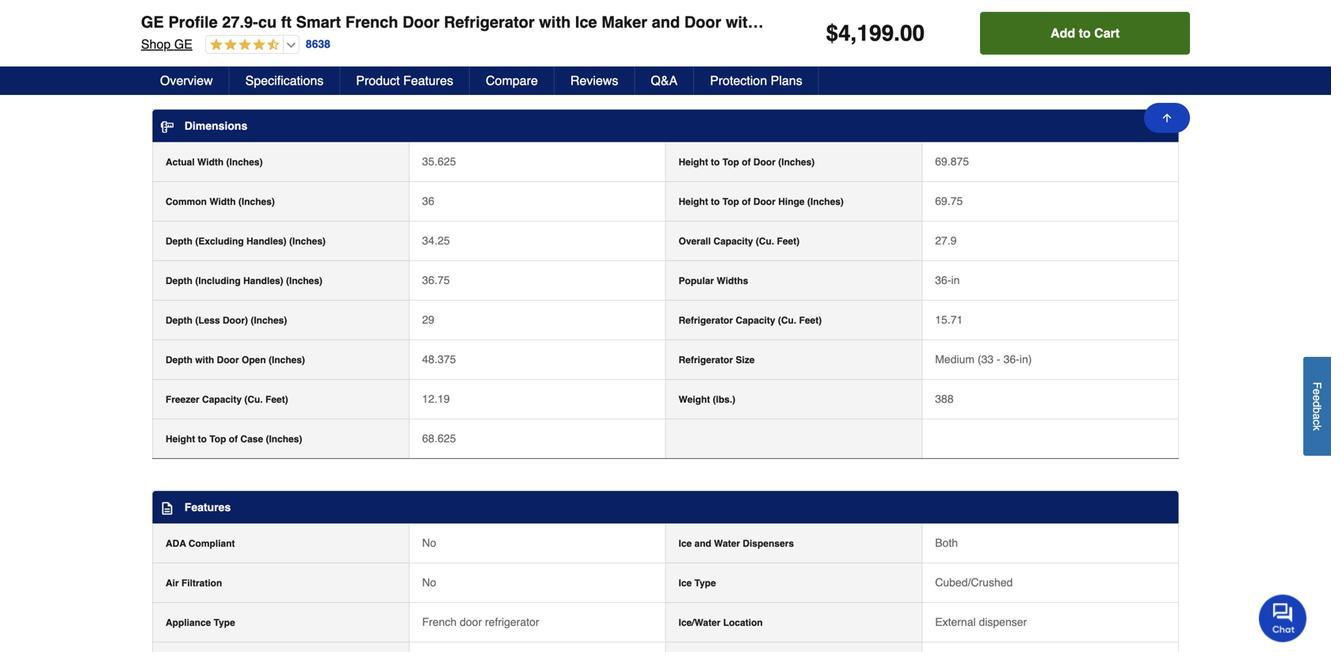 Task type: vqa. For each thing, say whether or not it's contained in the screenshot.


Task type: describe. For each thing, give the bounding box(es) containing it.
product features button
[[340, 67, 470, 95]]

product
[[356, 73, 400, 88]]

2 vertical spatial capacity
[[202, 395, 242, 406]]

2 vertical spatial top
[[209, 434, 226, 445]]

compliant
[[188, 539, 235, 550]]

no for both
[[422, 537, 436, 550]]

34.25
[[422, 235, 450, 247]]

specifications
[[245, 73, 324, 88]]

toe grille color
[[679, 13, 749, 24]]

feet) for 27.9
[[777, 236, 800, 247]]

(inches) up hinge
[[778, 157, 815, 168]]

both
[[935, 537, 958, 550]]

f e e d b a c k
[[1311, 382, 1324, 431]]

energy
[[1103, 13, 1170, 31]]

smart
[[296, 13, 341, 31]]

1 vertical spatial resistant
[[479, 51, 521, 63]]

no for cubed/crushed
[[422, 577, 436, 590]]

add to cart
[[1051, 26, 1120, 40]]

0 horizontal spatial (cu.
[[244, 395, 263, 406]]

handle color
[[166, 13, 225, 24]]

specifications button
[[230, 67, 340, 95]]

(including
[[195, 276, 241, 287]]

ge profile 27.9-cu ft smart french door refrigerator with ice maker and door within door (fingerprint-resistant stainless steel) energy star
[[141, 13, 1216, 31]]

door left open
[[217, 355, 239, 366]]

in)
[[1020, 353, 1032, 366]]

handle
[[166, 13, 197, 24]]

door up height to top of door hinge (inches)
[[753, 157, 776, 168]]

q&a button
[[635, 67, 694, 95]]

filtration
[[181, 578, 222, 590]]

69.75
[[935, 195, 963, 208]]

freezer capacity (cu. feet)
[[166, 395, 288, 406]]

refrigerator for 29
[[679, 315, 733, 326]]

ice and water dispensers
[[679, 539, 794, 550]]

0 vertical spatial 36-
[[935, 274, 951, 287]]

(inches) down the depth (excluding handles) (inches)
[[286, 276, 322, 287]]

height to top of door (inches)
[[679, 157, 815, 168]]

0 vertical spatial refrigerator
[[444, 13, 535, 31]]

36.75
[[422, 274, 450, 287]]

27.9-
[[222, 13, 258, 31]]

depth (excluding handles) (inches)
[[166, 236, 326, 247]]

toe
[[679, 13, 695, 24]]

0 horizontal spatial with
[[195, 355, 214, 366]]

1 color from the left
[[200, 13, 225, 24]]

ice/water location
[[679, 618, 763, 629]]

case
[[240, 434, 263, 445]]

1 horizontal spatial stainless
[[524, 51, 569, 63]]

dispenser
[[979, 616, 1027, 629]]

door up fingerprint-
[[403, 13, 440, 31]]

0 horizontal spatial stainless
[[422, 11, 467, 24]]

2 horizontal spatial stainless
[[982, 13, 1052, 31]]

4,199
[[838, 21, 894, 46]]

freezer
[[166, 395, 199, 406]]

compare
[[486, 73, 538, 88]]

handles) for 34.25
[[246, 236, 287, 247]]

capacity for 15.71
[[736, 315, 775, 326]]

air
[[166, 578, 179, 590]]

product features
[[356, 73, 453, 88]]

chat invite button image
[[1259, 595, 1307, 643]]

width for 35.625
[[197, 157, 224, 168]]

(inches) right hinge
[[807, 197, 844, 208]]

to for height to top of door (inches)
[[711, 157, 720, 168]]

manufacturer
[[166, 52, 226, 63]]

(inches) up the depth (excluding handles) (inches)
[[238, 197, 275, 208]]

1 horizontal spatial resistant
[[911, 13, 978, 31]]

within
[[726, 13, 772, 31]]

compare button
[[470, 67, 555, 95]]

protection
[[710, 73, 767, 88]]

15.71
[[935, 314, 963, 326]]

external
[[935, 616, 976, 629]]

type for appliance type
[[214, 618, 235, 629]]

2 color from the left
[[724, 13, 749, 24]]

-
[[997, 353, 1001, 366]]

0 vertical spatial ice
[[575, 13, 597, 31]]

protection plans
[[710, 73, 802, 88]]

height to top of case (inches)
[[166, 434, 302, 445]]

medium
[[935, 353, 975, 366]]

q&a
[[651, 73, 678, 88]]

to for height to top of door hinge (inches)
[[711, 197, 720, 208]]

0 vertical spatial with
[[539, 13, 571, 31]]

profile
[[168, 13, 218, 31]]

$
[[826, 21, 838, 46]]

height for 69.75
[[679, 197, 708, 208]]

reviews button
[[555, 67, 635, 95]]

capacity for 27.9
[[714, 236, 753, 247]]

29
[[422, 314, 434, 326]]

0 vertical spatial ge
[[141, 13, 164, 31]]

depth for 34.25
[[166, 236, 193, 247]]

36-in
[[935, 274, 960, 287]]

common width (inches)
[[166, 197, 275, 208]]

appliance type
[[166, 618, 235, 629]]

0 vertical spatial and
[[652, 13, 680, 31]]

ada
[[166, 539, 186, 550]]

ice/water
[[679, 618, 721, 629]]

type for ice type
[[694, 578, 716, 590]]

.
[[894, 21, 900, 46]]

door)
[[223, 315, 248, 326]]

(less
[[195, 315, 220, 326]]

shop
[[141, 37, 171, 52]]

dimensions
[[185, 120, 247, 132]]

refrigerator size
[[679, 355, 755, 366]]

overall
[[679, 236, 711, 247]]

f
[[1311, 382, 1324, 389]]

manufacturer color/finish
[[166, 52, 284, 63]]

1 vertical spatial and
[[694, 539, 711, 550]]

ft
[[281, 13, 292, 31]]

2 e from the top
[[1311, 395, 1324, 401]]

overview button
[[144, 67, 230, 95]]

(excluding
[[195, 236, 244, 247]]

width for 36
[[209, 197, 236, 208]]

1 vertical spatial french
[[422, 616, 457, 629]]

plans
[[771, 73, 802, 88]]

add
[[1051, 26, 1075, 40]]

ice for cubed/crushed
[[679, 578, 692, 590]]

hinge
[[778, 197, 805, 208]]



Task type: locate. For each thing, give the bounding box(es) containing it.
door
[[403, 13, 440, 31], [684, 13, 721, 31], [776, 13, 813, 31], [753, 157, 776, 168], [753, 197, 776, 208], [217, 355, 239, 366]]

12.19
[[422, 393, 450, 406]]

69.875
[[935, 155, 969, 168]]

and right "maker" at top
[[652, 13, 680, 31]]

height to top of door hinge (inches)
[[679, 197, 844, 208]]

refrigerator up fingerprint-resistant stainless steel
[[444, 13, 535, 31]]

1 vertical spatial height
[[679, 197, 708, 208]]

1 vertical spatial no
[[422, 577, 436, 590]]

3 depth from the top
[[166, 315, 193, 326]]

actual width (inches)
[[166, 157, 263, 168]]

refrigerator capacity (cu. feet)
[[679, 315, 822, 326]]

1 vertical spatial 36-
[[1004, 353, 1020, 366]]

(fingerprint-
[[817, 13, 911, 31]]

of for 69.75
[[742, 197, 751, 208]]

2 vertical spatial ice
[[679, 578, 692, 590]]

cubed/crushed
[[935, 577, 1013, 590]]

(inches) up depth (including handles) (inches)
[[289, 236, 326, 247]]

to up overall
[[711, 197, 720, 208]]

type up ice/water
[[694, 578, 716, 590]]

0 horizontal spatial type
[[214, 618, 235, 629]]

capacity right freezer
[[202, 395, 242, 406]]

handles) up depth (including handles) (inches)
[[246, 236, 287, 247]]

(inches) right door)
[[251, 315, 287, 326]]

features up compliant
[[185, 502, 231, 514]]

a
[[1311, 414, 1324, 420]]

0 vertical spatial height
[[679, 157, 708, 168]]

capacity right overall
[[714, 236, 753, 247]]

(lbs.)
[[713, 395, 736, 406]]

35.625
[[422, 155, 456, 168]]

depth up freezer
[[166, 355, 193, 366]]

(cu.
[[756, 236, 774, 247], [778, 315, 796, 326], [244, 395, 263, 406]]

steel
[[572, 51, 597, 63]]

top left case
[[209, 434, 226, 445]]

ice for both
[[679, 539, 692, 550]]

dispensers
[[743, 539, 794, 550]]

0 vertical spatial type
[[694, 578, 716, 590]]

to inside button
[[1079, 26, 1091, 40]]

b
[[1311, 408, 1324, 414]]

appliance
[[166, 618, 211, 629]]

top for 69.75
[[722, 197, 739, 208]]

water
[[714, 539, 740, 550]]

top up overall capacity (cu. feet)
[[722, 197, 739, 208]]

height down freezer
[[166, 434, 195, 445]]

0 vertical spatial resistant
[[911, 13, 978, 31]]

c
[[1311, 420, 1324, 426]]

and
[[652, 13, 680, 31], [694, 539, 711, 550]]

size
[[736, 355, 755, 366]]

ice up steel
[[575, 13, 597, 31]]

handles) down the depth (excluding handles) (inches)
[[243, 276, 283, 287]]

color right grille
[[724, 13, 749, 24]]

to down freezer
[[198, 434, 207, 445]]

1 vertical spatial with
[[195, 355, 214, 366]]

to
[[1079, 26, 1091, 40], [711, 157, 720, 168], [711, 197, 720, 208], [198, 434, 207, 445]]

(33
[[978, 353, 994, 366]]

1 vertical spatial top
[[722, 197, 739, 208]]

resistant right .
[[911, 13, 978, 31]]

fingerprint-resistant stainless steel
[[422, 51, 597, 63]]

1 vertical spatial width
[[209, 197, 236, 208]]

48.375
[[422, 353, 456, 366]]

0 horizontal spatial features
[[185, 502, 231, 514]]

depth (including handles) (inches)
[[166, 276, 322, 287]]

2 vertical spatial refrigerator
[[679, 355, 733, 366]]

feet) for 15.71
[[799, 315, 822, 326]]

(cu. for 15.71
[[778, 315, 796, 326]]

type right the appliance
[[214, 618, 235, 629]]

external dispenser
[[935, 616, 1027, 629]]

handles) for 36.75
[[243, 276, 283, 287]]

4.5 stars image
[[206, 38, 280, 53]]

popular
[[679, 276, 714, 287]]

8638
[[306, 38, 330, 50]]

type
[[694, 578, 716, 590], [214, 618, 235, 629]]

ge up the "shop"
[[141, 13, 164, 31]]

notes image
[[161, 503, 174, 515]]

1 vertical spatial ge
[[174, 37, 192, 52]]

0 horizontal spatial ge
[[141, 13, 164, 31]]

depth left (including
[[166, 276, 193, 287]]

refrigerator
[[485, 616, 539, 629]]

1 vertical spatial features
[[185, 502, 231, 514]]

(inches) right case
[[266, 434, 302, 445]]

0 vertical spatial (cu.
[[756, 236, 774, 247]]

36-
[[935, 274, 951, 287], [1004, 353, 1020, 366]]

color/finish
[[228, 52, 284, 63]]

1 vertical spatial type
[[214, 618, 235, 629]]

1 vertical spatial ice
[[679, 539, 692, 550]]

color right handle
[[200, 13, 225, 24]]

height for 69.875
[[679, 157, 708, 168]]

of left case
[[229, 434, 238, 445]]

color
[[200, 13, 225, 24], [724, 13, 749, 24]]

0 vertical spatial french
[[345, 13, 398, 31]]

(cu. for 27.9
[[756, 236, 774, 247]]

ice
[[575, 13, 597, 31], [679, 539, 692, 550], [679, 578, 692, 590]]

2 vertical spatial (cu.
[[244, 395, 263, 406]]

weight (lbs.)
[[679, 395, 736, 406]]

ice type
[[679, 578, 716, 590]]

0 horizontal spatial color
[[200, 13, 225, 24]]

0 vertical spatial of
[[742, 157, 751, 168]]

0 vertical spatial no
[[422, 537, 436, 550]]

actual
[[166, 157, 195, 168]]

location
[[723, 618, 763, 629]]

1 horizontal spatial with
[[539, 13, 571, 31]]

ice up ice/water
[[679, 578, 692, 590]]

to for add to cart
[[1079, 26, 1091, 40]]

1 no from the top
[[422, 537, 436, 550]]

french door refrigerator
[[422, 616, 539, 629]]

capacity
[[714, 236, 753, 247], [736, 315, 775, 326], [202, 395, 242, 406]]

1 vertical spatial handles)
[[243, 276, 283, 287]]

e up d
[[1311, 389, 1324, 395]]

of for 69.875
[[742, 157, 751, 168]]

french
[[345, 13, 398, 31], [422, 616, 457, 629]]

stainless steel
[[422, 11, 494, 24]]

0 vertical spatial top
[[722, 157, 739, 168]]

0 vertical spatial features
[[403, 73, 453, 88]]

1 horizontal spatial type
[[694, 578, 716, 590]]

4 depth from the top
[[166, 355, 193, 366]]

to up height to top of door hinge (inches)
[[711, 157, 720, 168]]

depth for 36.75
[[166, 276, 193, 287]]

1 vertical spatial capacity
[[736, 315, 775, 326]]

1 horizontal spatial 36-
[[1004, 353, 1020, 366]]

2 vertical spatial height
[[166, 434, 195, 445]]

1 vertical spatial (cu.
[[778, 315, 796, 326]]

2 no from the top
[[422, 577, 436, 590]]

arrow up image
[[1161, 112, 1173, 124]]

0 horizontal spatial and
[[652, 13, 680, 31]]

cu
[[258, 13, 277, 31]]

0 vertical spatial handles)
[[246, 236, 287, 247]]

1 vertical spatial of
[[742, 197, 751, 208]]

1 depth from the top
[[166, 236, 193, 247]]

popular widths
[[679, 276, 748, 287]]

27.9
[[935, 235, 957, 247]]

1 vertical spatial feet)
[[799, 315, 822, 326]]

2 vertical spatial of
[[229, 434, 238, 445]]

depth down common
[[166, 236, 193, 247]]

ge up "manufacturer"
[[174, 37, 192, 52]]

steel
[[470, 11, 494, 24]]

ice up ice type
[[679, 539, 692, 550]]

depth for 48.375
[[166, 355, 193, 366]]

2 vertical spatial feet)
[[265, 395, 288, 406]]

0 horizontal spatial french
[[345, 13, 398, 31]]

door left within
[[684, 13, 721, 31]]

ge
[[141, 13, 164, 31], [174, 37, 192, 52]]

1 horizontal spatial french
[[422, 616, 457, 629]]

dimensions image
[[161, 121, 174, 133]]

depth for 29
[[166, 315, 193, 326]]

capacity up size at the right of the page
[[736, 315, 775, 326]]

refrigerator left size at the right of the page
[[679, 355, 733, 366]]

2 horizontal spatial (cu.
[[778, 315, 796, 326]]

to for height to top of case (inches)
[[198, 434, 207, 445]]

(inches) right open
[[269, 355, 305, 366]]

features inside button
[[403, 73, 453, 88]]

overall capacity (cu. feet)
[[679, 236, 800, 247]]

with down (less
[[195, 355, 214, 366]]

top for 69.875
[[722, 157, 739, 168]]

cart
[[1094, 26, 1120, 40]]

(inches) down dimensions
[[226, 157, 263, 168]]

0 vertical spatial width
[[197, 157, 224, 168]]

door left '$'
[[776, 13, 813, 31]]

2 depth from the top
[[166, 276, 193, 287]]

with up fingerprint-resistant stainless steel
[[539, 13, 571, 31]]

0 vertical spatial feet)
[[777, 236, 800, 247]]

handles)
[[246, 236, 287, 247], [243, 276, 283, 287]]

0 vertical spatial capacity
[[714, 236, 753, 247]]

width right common
[[209, 197, 236, 208]]

width right the actual
[[197, 157, 224, 168]]

depth left (less
[[166, 315, 193, 326]]

overview
[[160, 73, 213, 88]]

resistant up compare
[[479, 51, 521, 63]]

air filtration
[[166, 578, 222, 590]]

of up height to top of door hinge (inches)
[[742, 157, 751, 168]]

36- down 27.9
[[935, 274, 951, 287]]

e
[[1311, 389, 1324, 395], [1311, 395, 1324, 401]]

top up height to top of door hinge (inches)
[[722, 157, 739, 168]]

top
[[722, 157, 739, 168], [722, 197, 739, 208], [209, 434, 226, 445]]

feet)
[[777, 236, 800, 247], [799, 315, 822, 326], [265, 395, 288, 406]]

height
[[679, 157, 708, 168], [679, 197, 708, 208], [166, 434, 195, 445]]

1 horizontal spatial features
[[403, 73, 453, 88]]

f e e d b a c k button
[[1303, 357, 1331, 456]]

french left door
[[422, 616, 457, 629]]

36
[[422, 195, 434, 208]]

ada compliant
[[166, 539, 235, 550]]

width
[[197, 157, 224, 168], [209, 197, 236, 208]]

1 e from the top
[[1311, 389, 1324, 395]]

1 horizontal spatial and
[[694, 539, 711, 550]]

1 vertical spatial refrigerator
[[679, 315, 733, 326]]

$ 4,199 . 00
[[826, 21, 925, 46]]

french right smart at the left of the page
[[345, 13, 398, 31]]

e up b
[[1311, 395, 1324, 401]]

of down height to top of door (inches)
[[742, 197, 751, 208]]

fingerprint-
[[422, 51, 479, 63]]

1 horizontal spatial color
[[724, 13, 749, 24]]

medium (33 - 36-in)
[[935, 353, 1032, 366]]

shop ge
[[141, 37, 192, 52]]

features down fingerprint-
[[403, 73, 453, 88]]

steel)
[[1056, 13, 1099, 31]]

and left 'water'
[[694, 539, 711, 550]]

0 horizontal spatial resistant
[[479, 51, 521, 63]]

refrigerator for 48.375
[[679, 355, 733, 366]]

d
[[1311, 401, 1324, 408]]

common
[[166, 197, 207, 208]]

weight
[[679, 395, 710, 406]]

36- right "-"
[[1004, 353, 1020, 366]]

protection plans button
[[694, 67, 819, 95]]

depth with door open (inches)
[[166, 355, 305, 366]]

to right add on the right of page
[[1079, 26, 1091, 40]]

0 horizontal spatial 36-
[[935, 274, 951, 287]]

1 horizontal spatial ge
[[174, 37, 192, 52]]

door left hinge
[[753, 197, 776, 208]]

height up height to top of door hinge (inches)
[[679, 157, 708, 168]]

1 horizontal spatial (cu.
[[756, 236, 774, 247]]

depth (less door) (inches)
[[166, 315, 287, 326]]

in
[[951, 274, 960, 287]]

maker
[[602, 13, 647, 31]]

refrigerator down popular widths
[[679, 315, 733, 326]]

height up overall
[[679, 197, 708, 208]]



